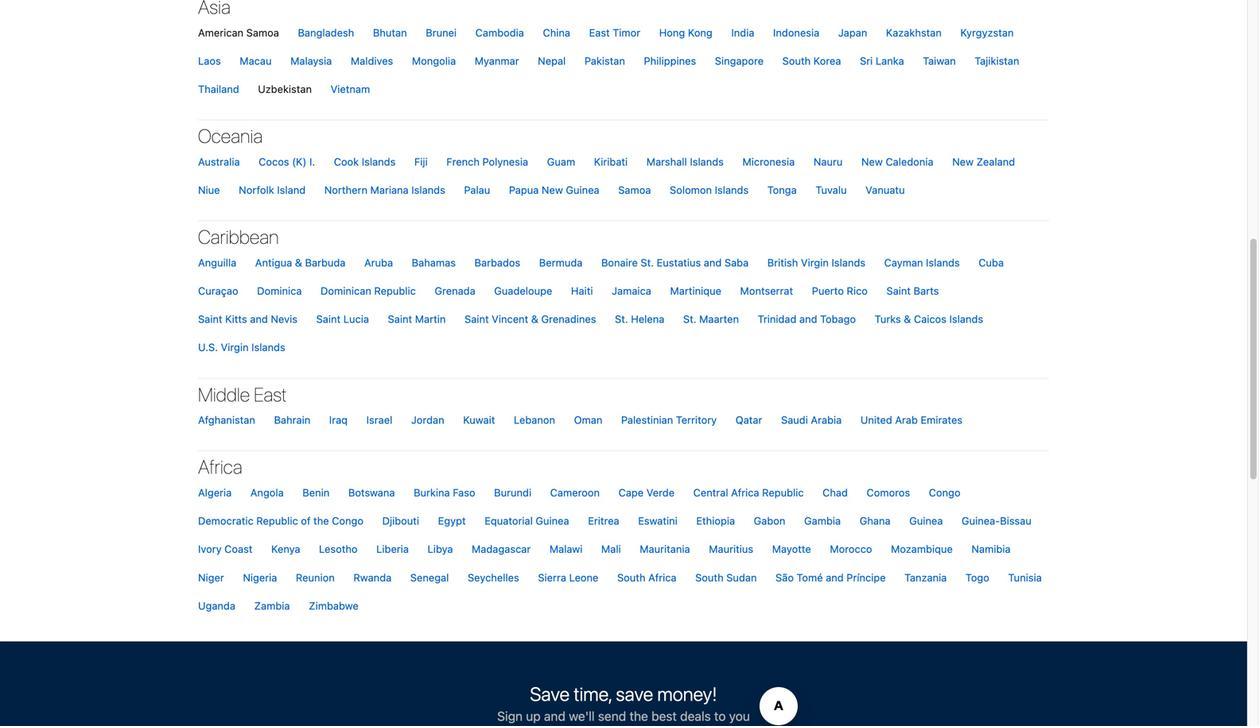 Task type: locate. For each thing, give the bounding box(es) containing it.
malawi
[[550, 544, 583, 556]]

democratic republic of the congo link
[[190, 508, 371, 536]]

south sudan
[[695, 572, 757, 584]]

0 vertical spatial the
[[313, 516, 329, 527]]

islands inside "link"
[[362, 156, 396, 168]]

new left "zealand"
[[952, 156, 974, 168]]

south sudan link
[[687, 564, 765, 592]]

the
[[313, 516, 329, 527], [630, 709, 648, 725]]

guinea down guam link
[[566, 184, 599, 196]]

australia link
[[190, 148, 248, 176]]

micronesia
[[743, 156, 795, 168]]

new inside "link"
[[861, 156, 883, 168]]

st. for st. maarten
[[683, 314, 696, 325]]

bonaire st. eustatius and saba
[[601, 257, 749, 269]]

saint for saint barts
[[886, 285, 911, 297]]

new zealand
[[952, 156, 1015, 168]]

ivory coast link
[[190, 536, 260, 564]]

and inside são tomé and príncipe link
[[826, 572, 844, 584]]

congo up lesotho
[[332, 516, 364, 527]]

east left timor
[[589, 27, 610, 38]]

guinea link
[[901, 508, 951, 536]]

south down 'indonesia' link
[[782, 55, 811, 67]]

u.s. virgin islands
[[198, 342, 285, 354]]

congo link
[[921, 479, 968, 508]]

& right antigua
[[295, 257, 302, 269]]

united arab emirates
[[860, 415, 963, 426]]

1 horizontal spatial south
[[695, 572, 724, 584]]

puerto
[[812, 285, 844, 297]]

islands up rico
[[832, 257, 865, 269]]

cook islands link
[[326, 148, 404, 176]]

bonaire st. eustatius and saba link
[[593, 249, 757, 277]]

guinea inside equatorial guinea link
[[536, 516, 569, 527]]

and inside saint kitts and nevis link
[[250, 314, 268, 325]]

u.s. virgin islands link
[[190, 334, 293, 362]]

new for new caledonia
[[861, 156, 883, 168]]

saint left martin
[[388, 314, 412, 325]]

south left sudan on the right
[[695, 572, 724, 584]]

faso
[[453, 487, 475, 499]]

sierra leone link
[[530, 564, 606, 592]]

2 horizontal spatial republic
[[762, 487, 804, 499]]

africa up the algeria
[[198, 456, 242, 479]]

zambia link
[[246, 592, 298, 621]]

seychelles
[[468, 572, 519, 584]]

2 horizontal spatial africa
[[731, 487, 759, 499]]

barts
[[914, 285, 939, 297]]

chad
[[823, 487, 848, 499]]

saint left barts
[[886, 285, 911, 297]]

congo up guinea link
[[929, 487, 961, 499]]

and right kitts
[[250, 314, 268, 325]]

republic for caribbean
[[374, 285, 416, 297]]

1 horizontal spatial the
[[630, 709, 648, 725]]

haiti link
[[563, 277, 601, 306]]

saint for saint lucia
[[316, 314, 341, 325]]

burundi
[[494, 487, 531, 499]]

south down mali link in the bottom of the page
[[617, 572, 646, 584]]

republic down aruba link
[[374, 285, 416, 297]]

virgin for u.s.
[[221, 342, 249, 354]]

0 vertical spatial republic
[[374, 285, 416, 297]]

0 horizontal spatial new
[[542, 184, 563, 196]]

marshall islands link
[[639, 148, 732, 176]]

tonga
[[767, 184, 797, 196]]

& for turks
[[904, 314, 911, 325]]

st. down martinique link on the right
[[683, 314, 696, 325]]

you
[[729, 709, 750, 725]]

saint inside "link"
[[886, 285, 911, 297]]

0 vertical spatial samoa
[[246, 27, 279, 38]]

saint
[[886, 285, 911, 297], [198, 314, 222, 325], [316, 314, 341, 325], [388, 314, 412, 325], [465, 314, 489, 325]]

1 vertical spatial africa
[[731, 487, 759, 499]]

1 vertical spatial east
[[254, 384, 287, 406]]

0 horizontal spatial st.
[[615, 314, 628, 325]]

british virgin islands link
[[759, 249, 873, 277]]

1 horizontal spatial africa
[[648, 572, 677, 584]]

&
[[295, 257, 302, 269], [531, 314, 538, 325], [904, 314, 911, 325]]

laos link
[[190, 47, 229, 75]]

new up vanuatu
[[861, 156, 883, 168]]

oman link
[[566, 407, 610, 435]]

ivory
[[198, 544, 222, 556]]

saint left lucia
[[316, 314, 341, 325]]

and right up
[[544, 709, 566, 725]]

1 vertical spatial congo
[[332, 516, 364, 527]]

africa for south africa
[[648, 572, 677, 584]]

aruba
[[364, 257, 393, 269]]

the right of
[[313, 516, 329, 527]]

st. for st. helena
[[615, 314, 628, 325]]

northern mariana islands link
[[316, 176, 453, 205]]

mayotte
[[772, 544, 811, 556]]

0 horizontal spatial east
[[254, 384, 287, 406]]

new caledonia link
[[853, 148, 941, 176]]

saint left the vincent
[[465, 314, 489, 325]]

republic left of
[[256, 516, 298, 527]]

& right the vincent
[[531, 314, 538, 325]]

samoa down 'kiribati' link
[[618, 184, 651, 196]]

guinea inside the papua new guinea link
[[566, 184, 599, 196]]

south for south sudan
[[695, 572, 724, 584]]

0 vertical spatial africa
[[198, 456, 242, 479]]

0 vertical spatial east
[[589, 27, 610, 38]]

qatar
[[736, 415, 762, 426]]

liberia
[[376, 544, 409, 556]]

bissau
[[1000, 516, 1032, 527]]

mozambique
[[891, 544, 953, 556]]

1 horizontal spatial republic
[[374, 285, 416, 297]]

and left tobago
[[799, 314, 817, 325]]

& inside 'link'
[[904, 314, 911, 325]]

turks & caicos islands
[[875, 314, 983, 325]]

dominican
[[321, 285, 371, 297]]

send
[[598, 709, 626, 725]]

st. maarten
[[683, 314, 739, 325]]

maldives link
[[343, 47, 401, 75]]

2 vertical spatial republic
[[256, 516, 298, 527]]

2 horizontal spatial st.
[[683, 314, 696, 325]]

1 horizontal spatial virgin
[[801, 257, 829, 269]]

and right tomé
[[826, 572, 844, 584]]

american samoa
[[198, 27, 279, 38]]

trinidad
[[758, 314, 797, 325]]

1 horizontal spatial st.
[[641, 257, 654, 269]]

guinea up malawi
[[536, 516, 569, 527]]

niger link
[[190, 564, 232, 592]]

republic for africa
[[256, 516, 298, 527]]

& right turks at the right of the page
[[904, 314, 911, 325]]

republic inside 'link'
[[256, 516, 298, 527]]

israel link
[[358, 407, 400, 435]]

1 vertical spatial the
[[630, 709, 648, 725]]

2 horizontal spatial new
[[952, 156, 974, 168]]

singapore
[[715, 55, 764, 67]]

st. left helena
[[615, 314, 628, 325]]

south
[[782, 55, 811, 67], [617, 572, 646, 584], [695, 572, 724, 584]]

africa right central
[[731, 487, 759, 499]]

virgin right u.s.
[[221, 342, 249, 354]]

saint left kitts
[[198, 314, 222, 325]]

republic inside "link"
[[374, 285, 416, 297]]

1 vertical spatial samoa
[[618, 184, 651, 196]]

st. inside st. maarten link
[[683, 314, 696, 325]]

south for south korea
[[782, 55, 811, 67]]

islands up northern mariana islands
[[362, 156, 396, 168]]

st. inside st. helena link
[[615, 314, 628, 325]]

tuvalu
[[816, 184, 847, 196]]

kenya
[[271, 544, 300, 556]]

verde
[[646, 487, 675, 499]]

saint for saint kitts and nevis
[[198, 314, 222, 325]]

eritrea
[[588, 516, 619, 527]]

virgin up puerto
[[801, 257, 829, 269]]

lebanon link
[[506, 407, 563, 435]]

são tomé and príncipe link
[[768, 564, 894, 592]]

0 horizontal spatial south
[[617, 572, 646, 584]]

sri
[[860, 55, 873, 67]]

0 horizontal spatial the
[[313, 516, 329, 527]]

the down the save
[[630, 709, 648, 725]]

1 horizontal spatial new
[[861, 156, 883, 168]]

cambodia
[[475, 27, 524, 38]]

republic up gabon
[[762, 487, 804, 499]]

botswana
[[348, 487, 395, 499]]

the inside save time, save money! sign up and we'll send the best deals to you
[[630, 709, 648, 725]]

east up bahrain
[[254, 384, 287, 406]]

congo
[[929, 487, 961, 499], [332, 516, 364, 527]]

saint for saint vincent & grenadines
[[465, 314, 489, 325]]

cayman islands
[[884, 257, 960, 269]]

indonesia link
[[765, 19, 827, 47]]

macau link
[[232, 47, 280, 75]]

new for new zealand
[[952, 156, 974, 168]]

guinea up mozambique
[[909, 516, 943, 527]]

saint for saint martin
[[388, 314, 412, 325]]

curaçao link
[[190, 277, 246, 306]]

islands down nevis
[[251, 342, 285, 354]]

thailand link
[[190, 75, 247, 104]]

guam link
[[539, 148, 583, 176]]

& for antigua
[[295, 257, 302, 269]]

2 horizontal spatial south
[[782, 55, 811, 67]]

papua new guinea
[[509, 184, 599, 196]]

kiribati
[[594, 156, 628, 168]]

0 horizontal spatial republic
[[256, 516, 298, 527]]

uganda
[[198, 600, 235, 612]]

st. right bonaire
[[641, 257, 654, 269]]

trinidad and tobago link
[[750, 306, 864, 334]]

0 horizontal spatial africa
[[198, 456, 242, 479]]

china
[[543, 27, 570, 38]]

2 horizontal spatial &
[[904, 314, 911, 325]]

morocco
[[830, 544, 872, 556]]

0 horizontal spatial &
[[295, 257, 302, 269]]

ghana
[[860, 516, 891, 527]]

and left saba
[[704, 257, 722, 269]]

dominica
[[257, 285, 302, 297]]

sri lanka link
[[852, 47, 912, 75]]

bangladesh
[[298, 27, 354, 38]]

0 horizontal spatial virgin
[[221, 342, 249, 354]]

myanmar link
[[467, 47, 527, 75]]

equatorial
[[485, 516, 533, 527]]

pakistan link
[[577, 47, 633, 75]]

islands right solomon
[[715, 184, 749, 196]]

1 vertical spatial virgin
[[221, 342, 249, 354]]

0 horizontal spatial congo
[[332, 516, 364, 527]]

0 vertical spatial virgin
[[801, 257, 829, 269]]

islands right caicos
[[949, 314, 983, 325]]

rico
[[847, 285, 868, 297]]

vanuatu
[[866, 184, 905, 196]]

vietnam
[[331, 83, 370, 95]]

0 horizontal spatial samoa
[[246, 27, 279, 38]]

afghanistan link
[[190, 407, 263, 435]]

africa down mauritania link
[[648, 572, 677, 584]]

st. inside bonaire st. eustatius and saba link
[[641, 257, 654, 269]]

central
[[693, 487, 728, 499]]

1 horizontal spatial samoa
[[618, 184, 651, 196]]

islands up solomon islands
[[690, 156, 724, 168]]

1 horizontal spatial congo
[[929, 487, 961, 499]]

congo inside 'link'
[[332, 516, 364, 527]]

2 vertical spatial africa
[[648, 572, 677, 584]]

virgin for british
[[801, 257, 829, 269]]

territory
[[676, 415, 717, 426]]

samoa up macau
[[246, 27, 279, 38]]

1 horizontal spatial east
[[589, 27, 610, 38]]

new right papua
[[542, 184, 563, 196]]

macau
[[240, 55, 272, 67]]

martin
[[415, 314, 446, 325]]



Task type: describe. For each thing, give the bounding box(es) containing it.
philippines link
[[636, 47, 704, 75]]

samoa inside american samoa link
[[246, 27, 279, 38]]

china link
[[535, 19, 578, 47]]

save
[[530, 684, 570, 706]]

rwanda link
[[346, 564, 399, 592]]

tajikistan
[[975, 55, 1019, 67]]

saint kitts and nevis link
[[190, 306, 305, 334]]

sierra
[[538, 572, 566, 584]]

lebanon
[[514, 415, 555, 426]]

anguilla link
[[190, 249, 244, 277]]

haiti
[[571, 285, 593, 297]]

lesotho
[[319, 544, 358, 556]]

saint martin
[[388, 314, 446, 325]]

nauru link
[[806, 148, 851, 176]]

1 vertical spatial republic
[[762, 487, 804, 499]]

central africa republic link
[[685, 479, 812, 508]]

egypt
[[438, 516, 466, 527]]

micronesia link
[[735, 148, 803, 176]]

africa for central africa republic
[[731, 487, 759, 499]]

save
[[616, 684, 653, 706]]

turks & caicos islands link
[[867, 306, 991, 334]]

namibia
[[972, 544, 1011, 556]]

algeria link
[[190, 479, 240, 508]]

malaysia link
[[282, 47, 340, 75]]

antigua & barbuda
[[255, 257, 346, 269]]

myanmar
[[475, 55, 519, 67]]

fiji link
[[406, 148, 436, 176]]

saint martin link
[[380, 306, 454, 334]]

puerto rico
[[812, 285, 868, 297]]

bermuda
[[539, 257, 583, 269]]

madagascar
[[472, 544, 531, 556]]

mariana
[[370, 184, 409, 196]]

sierra leone
[[538, 572, 598, 584]]

india
[[731, 27, 754, 38]]

st. helena link
[[607, 306, 672, 334]]

maldives
[[351, 55, 393, 67]]

the inside democratic republic of the congo 'link'
[[313, 516, 329, 527]]

eustatius
[[657, 257, 701, 269]]

american
[[198, 27, 243, 38]]

rwanda
[[353, 572, 392, 584]]

kitts
[[225, 314, 247, 325]]

islands inside 'link'
[[949, 314, 983, 325]]

marshall islands
[[647, 156, 724, 168]]

eswatini
[[638, 516, 678, 527]]

islands up barts
[[926, 257, 960, 269]]

bhutan link
[[365, 19, 415, 47]]

oman
[[574, 415, 602, 426]]

palestinian territory
[[621, 415, 717, 426]]

sudan
[[726, 572, 757, 584]]

0 vertical spatial congo
[[929, 487, 961, 499]]

mali link
[[593, 536, 629, 564]]

papua new guinea link
[[501, 176, 607, 205]]

mauritius
[[709, 544, 753, 556]]

kyrgyzstan
[[960, 27, 1014, 38]]

cameroon link
[[542, 479, 608, 508]]

central africa republic
[[693, 487, 804, 499]]

island
[[277, 184, 306, 196]]

saint barts link
[[879, 277, 947, 306]]

angola
[[250, 487, 284, 499]]

israel
[[366, 415, 392, 426]]

tonga link
[[759, 176, 805, 205]]

bonaire
[[601, 257, 638, 269]]

guinea inside guinea link
[[909, 516, 943, 527]]

japan link
[[830, 19, 875, 47]]

curaçao
[[198, 285, 238, 297]]

lesotho link
[[311, 536, 366, 564]]

vanuatu link
[[858, 176, 913, 205]]

norfolk island link
[[231, 176, 314, 205]]

malaysia
[[290, 55, 332, 67]]

saint vincent & grenadines link
[[457, 306, 604, 334]]

guinea-bissau
[[962, 516, 1032, 527]]

islands down fiji link
[[411, 184, 445, 196]]

saudi arabia link
[[773, 407, 850, 435]]

indonesia
[[773, 27, 819, 38]]

british
[[767, 257, 798, 269]]

cocos
[[259, 156, 289, 168]]

mauritius link
[[701, 536, 761, 564]]

and inside trinidad and tobago link
[[799, 314, 817, 325]]

india link
[[723, 19, 762, 47]]

1 horizontal spatial &
[[531, 314, 538, 325]]

burkina faso
[[414, 487, 475, 499]]

saudi
[[781, 415, 808, 426]]

cuba link
[[971, 249, 1012, 277]]

south for south africa
[[617, 572, 646, 584]]

gabon link
[[746, 508, 793, 536]]

and inside bonaire st. eustatius and saba link
[[704, 257, 722, 269]]

tajikistan link
[[967, 47, 1027, 75]]

new caledonia
[[861, 156, 933, 168]]

of
[[301, 516, 311, 527]]

french polynesia link
[[438, 148, 536, 176]]

saint lucia link
[[308, 306, 377, 334]]

togo link
[[958, 564, 997, 592]]

and inside save time, save money! sign up and we'll send the best deals to you
[[544, 709, 566, 725]]

tomé
[[797, 572, 823, 584]]

uganda link
[[190, 592, 243, 621]]

comoros
[[867, 487, 910, 499]]

senegal
[[410, 572, 449, 584]]

timor
[[613, 27, 640, 38]]

bahamas link
[[404, 249, 464, 277]]



Task type: vqa. For each thing, say whether or not it's contained in the screenshot.
"Miami"
no



